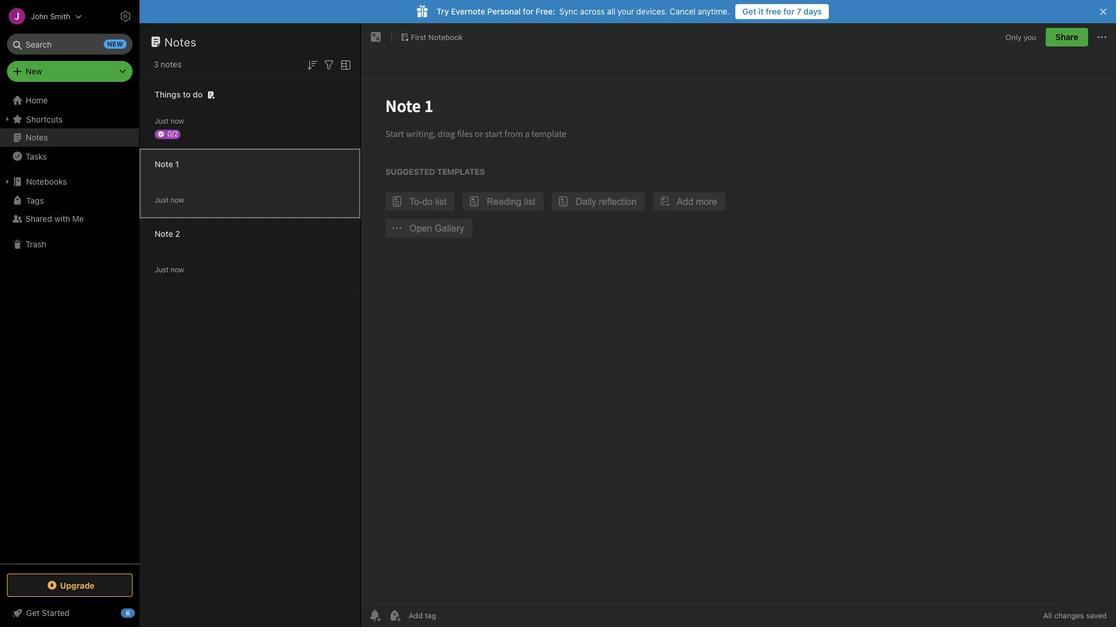 Task type: describe. For each thing, give the bounding box(es) containing it.
note window element
[[361, 23, 1116, 628]]

you
[[1024, 33, 1037, 41]]

trash link
[[0, 235, 139, 254]]

just for note 2
[[155, 266, 169, 274]]

john smith
[[31, 12, 70, 21]]

shortcuts button
[[0, 110, 139, 128]]

cancel
[[670, 7, 696, 16]]

expand notebooks image
[[3, 177, 12, 187]]

settings image
[[119, 9, 133, 23]]

started
[[42, 609, 70, 619]]

Sort options field
[[305, 57, 319, 72]]

6
[[126, 610, 130, 618]]

new
[[26, 67, 42, 76]]

all
[[607, 7, 615, 16]]

1 just from the top
[[155, 117, 169, 125]]

new search field
[[15, 34, 127, 55]]

all changes saved
[[1044, 612, 1107, 621]]

devices.
[[636, 7, 668, 16]]

notes link
[[0, 128, 139, 147]]

expand note image
[[369, 30, 383, 44]]

new button
[[7, 61, 133, 82]]

only you
[[1006, 33, 1037, 41]]

just for note 1
[[155, 196, 169, 204]]

days
[[804, 7, 822, 16]]

new
[[107, 40, 123, 48]]

tags
[[26, 196, 44, 205]]

add tag image
[[388, 609, 402, 623]]

3 notes
[[153, 60, 182, 69]]

anytime.
[[698, 7, 730, 16]]

upgrade button
[[7, 574, 133, 598]]

now for 1
[[171, 196, 184, 204]]

add filters image
[[322, 58, 336, 72]]

share
[[1056, 32, 1079, 42]]

note for note 2
[[155, 229, 173, 239]]

note for note 1
[[155, 160, 173, 169]]

share button
[[1046, 28, 1088, 47]]

saved
[[1086, 612, 1107, 621]]

shared with me
[[26, 214, 84, 224]]

evernote
[[451, 7, 485, 16]]

things to do
[[155, 90, 203, 99]]

note 2
[[155, 229, 180, 239]]

tags button
[[0, 191, 139, 210]]

7
[[797, 7, 802, 16]]

Add filters field
[[322, 57, 336, 72]]

personal
[[487, 7, 521, 16]]

upgrade
[[60, 581, 95, 591]]

add a reminder image
[[368, 609, 382, 623]]

1 now from the top
[[171, 117, 184, 125]]

3
[[153, 60, 159, 69]]

get it free for 7 days
[[743, 7, 822, 16]]

2
[[175, 229, 180, 239]]

smith
[[50, 12, 70, 21]]

do
[[193, 90, 203, 99]]

notes inside tree
[[26, 133, 48, 142]]

Search text field
[[15, 34, 124, 55]]

0/2
[[167, 130, 178, 138]]

tasks button
[[0, 147, 139, 166]]

john
[[31, 12, 48, 21]]

for for free:
[[523, 7, 534, 16]]

Help and Learning task checklist field
[[0, 605, 140, 623]]



Task type: locate. For each thing, give the bounding box(es) containing it.
1
[[175, 160, 179, 169]]

all
[[1044, 612, 1052, 621]]

0 horizontal spatial get
[[26, 609, 40, 619]]

get started
[[26, 609, 70, 619]]

just now down "note 2"
[[155, 266, 184, 274]]

it
[[759, 7, 764, 16]]

just
[[155, 117, 169, 125], [155, 196, 169, 204], [155, 266, 169, 274]]

2 vertical spatial now
[[171, 266, 184, 274]]

get inside button
[[743, 7, 756, 16]]

Account field
[[0, 5, 82, 28]]

1 vertical spatial just
[[155, 196, 169, 204]]

just up "note 2"
[[155, 196, 169, 204]]

me
[[72, 214, 84, 224]]

changes
[[1054, 612, 1084, 621]]

View options field
[[336, 57, 353, 72]]

1 vertical spatial now
[[171, 196, 184, 204]]

1 just now from the top
[[155, 117, 184, 125]]

1 horizontal spatial get
[[743, 7, 756, 16]]

get it free for 7 days button
[[736, 4, 829, 19]]

tasks
[[26, 152, 47, 161]]

free:
[[536, 7, 555, 16]]

free
[[766, 7, 782, 16]]

just now
[[155, 117, 184, 125], [155, 196, 184, 204], [155, 266, 184, 274]]

get left it
[[743, 7, 756, 16]]

now up 2
[[171, 196, 184, 204]]

tooltip
[[281, 31, 344, 53]]

notes up 'tasks'
[[26, 133, 48, 142]]

with
[[54, 214, 70, 224]]

get for get it free for 7 days
[[743, 7, 756, 16]]

just now up "note 2"
[[155, 196, 184, 204]]

notes up notes
[[165, 35, 197, 49]]

first
[[411, 33, 426, 41]]

shared with me link
[[0, 210, 139, 228]]

2 just from the top
[[155, 196, 169, 204]]

1 horizontal spatial for
[[784, 7, 795, 16]]

0 vertical spatial note
[[155, 160, 173, 169]]

1 vertical spatial just now
[[155, 196, 184, 204]]

first notebook
[[411, 33, 463, 41]]

get inside the help and learning task checklist field
[[26, 609, 40, 619]]

notebooks
[[26, 177, 67, 187]]

try evernote personal for free: sync across all your devices. cancel anytime.
[[437, 7, 730, 16]]

3 just now from the top
[[155, 266, 184, 274]]

across
[[580, 7, 605, 16]]

2 just now from the top
[[155, 196, 184, 204]]

for left free:
[[523, 7, 534, 16]]

just now for 1
[[155, 196, 184, 204]]

note 1
[[155, 160, 179, 169]]

1 note from the top
[[155, 160, 173, 169]]

tree
[[0, 91, 140, 564]]

note left 2
[[155, 229, 173, 239]]

get for get started
[[26, 609, 40, 619]]

to
[[183, 90, 191, 99]]

home link
[[0, 91, 140, 110]]

get left started on the bottom
[[26, 609, 40, 619]]

note left 1
[[155, 160, 173, 169]]

1 vertical spatial get
[[26, 609, 40, 619]]

just down "note 2"
[[155, 266, 169, 274]]

for
[[523, 7, 534, 16], [784, 7, 795, 16]]

1 horizontal spatial notes
[[165, 35, 197, 49]]

2 vertical spatial just
[[155, 266, 169, 274]]

tree containing home
[[0, 91, 140, 564]]

shared
[[26, 214, 52, 224]]

0 vertical spatial notes
[[165, 35, 197, 49]]

0 horizontal spatial for
[[523, 7, 534, 16]]

2 note from the top
[[155, 229, 173, 239]]

trash
[[26, 240, 46, 249]]

now up 0/2
[[171, 117, 184, 125]]

first notebook button
[[397, 29, 467, 45]]

now for 2
[[171, 266, 184, 274]]

things
[[155, 90, 181, 99]]

home
[[26, 96, 48, 105]]

just up 0/2
[[155, 117, 169, 125]]

notes
[[161, 60, 182, 69]]

try
[[437, 7, 449, 16]]

0 vertical spatial just
[[155, 117, 169, 125]]

3 now from the top
[[171, 266, 184, 274]]

1 vertical spatial note
[[155, 229, 173, 239]]

for left 7
[[784, 7, 795, 16]]

sync
[[559, 7, 578, 16]]

More actions field
[[1095, 28, 1109, 47]]

2 now from the top
[[171, 196, 184, 204]]

more actions image
[[1095, 30, 1109, 44]]

3 just from the top
[[155, 266, 169, 274]]

note
[[155, 160, 173, 169], [155, 229, 173, 239]]

just now up 0/2
[[155, 117, 184, 125]]

1 for from the left
[[523, 7, 534, 16]]

2 for from the left
[[784, 7, 795, 16]]

just now for 2
[[155, 266, 184, 274]]

for for 7
[[784, 7, 795, 16]]

only
[[1006, 33, 1022, 41]]

0 vertical spatial get
[[743, 7, 756, 16]]

your
[[618, 7, 634, 16]]

notes
[[165, 35, 197, 49], [26, 133, 48, 142]]

shortcuts
[[26, 114, 63, 124]]

now down 2
[[171, 266, 184, 274]]

1 vertical spatial notes
[[26, 133, 48, 142]]

now
[[171, 117, 184, 125], [171, 196, 184, 204], [171, 266, 184, 274]]

0 vertical spatial just now
[[155, 117, 184, 125]]

2 vertical spatial just now
[[155, 266, 184, 274]]

notebook
[[429, 33, 463, 41]]

Note Editor text field
[[361, 79, 1116, 604]]

Add tag field
[[408, 611, 495, 621]]

click to collapse image
[[135, 606, 144, 620]]

0 horizontal spatial notes
[[26, 133, 48, 142]]

get
[[743, 7, 756, 16], [26, 609, 40, 619]]

notebooks link
[[0, 173, 139, 191]]

0 vertical spatial now
[[171, 117, 184, 125]]

for inside get it free for 7 days button
[[784, 7, 795, 16]]



Task type: vqa. For each thing, say whether or not it's contained in the screenshot.
Task
no



